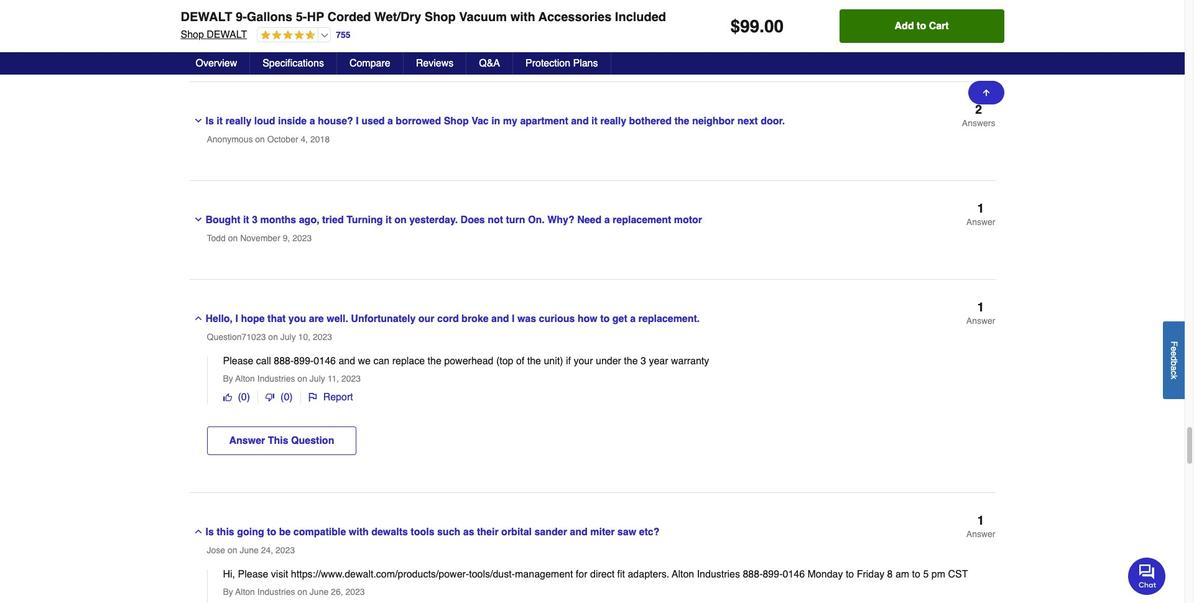 Task type: describe. For each thing, give the bounding box(es) containing it.
turning
[[347, 215, 383, 226]]

1 area from the left
[[472, 17, 493, 28]]

a inside question71023's question on july 10, 2023 element
[[631, 314, 636, 325]]

question71023's question on july 10, 2023 element
[[189, 301, 996, 494]]

replacement
[[613, 215, 672, 226]]

answer for hello, i hope that you are well. unfortunately our cord broke and i was curious how to get a replacement.
[[967, 316, 996, 326]]

protection
[[526, 58, 571, 69]]

on inside button
[[395, 215, 407, 226]]

report
[[323, 392, 353, 403]]

24,
[[261, 546, 273, 556]]

overview
[[196, 58, 237, 69]]

visit
[[271, 570, 288, 581]]

etc?
[[639, 527, 660, 538]]

orbital
[[502, 527, 532, 538]]

b
[[1170, 361, 1180, 366]]

chat invite button image
[[1129, 558, 1167, 595]]

door.
[[761, 116, 785, 127]]

99
[[741, 16, 760, 36]]

1 answer inside "jose's question on june 24, 2023" 'element'
[[967, 514, 996, 540]]

2 area from the left
[[612, 17, 632, 28]]

is
[[742, 17, 750, 28]]

to right add
[[917, 21, 927, 32]]

going
[[237, 527, 264, 538]]

10
[[764, 17, 775, 28]]

overview button
[[183, 52, 250, 75]]

plans
[[573, 58, 598, 69]]

house?
[[318, 116, 353, 127]]

this
[[217, 527, 234, 538]]

anonymous for it
[[207, 135, 253, 145]]

20ft
[[395, 17, 413, 28]]

shop dewalt
[[181, 29, 247, 40]]

replace
[[392, 356, 425, 367]]

cord right 20ft
[[416, 17, 437, 28]]

on left 26,
[[298, 588, 307, 598]]

0 horizontal spatial june
[[240, 546, 259, 556]]

not
[[488, 215, 503, 226]]

turn
[[506, 215, 526, 226]]

answer this question
[[229, 436, 334, 447]]

is this going to be compatible with dewalts tools such as their orbital sander and miter saw etc?
[[206, 527, 660, 538]]

does
[[461, 215, 485, 226]]

cst
[[949, 570, 968, 581]]

specifications
[[263, 58, 324, 69]]

the left unit)
[[527, 356, 541, 367]]

answer for is this going to be compatible with dewalts tools such as their orbital sander and miter saw etc?
[[967, 530, 996, 540]]

alton for management
[[235, 588, 255, 598]]

1 horizontal spatial 3
[[641, 356, 646, 367]]

anonymous on october 4, 2018
[[207, 135, 330, 145]]

it inside anonymous's question on october 31, 2019 element
[[362, 17, 368, 28]]

0 vertical spatial july
[[281, 332, 296, 342]]

and inside cord length? confused because it says 20ft cord in one area and 10ft cord in another area of online ad, so which is it, 10 or 20? button
[[496, 17, 513, 28]]

0146 inside alton industries's answer on june 26, 2023 element
[[783, 570, 805, 581]]

wet/dry
[[375, 10, 421, 24]]

0 horizontal spatial in
[[440, 17, 449, 28]]

chevron down image for is
[[193, 116, 203, 126]]

months
[[260, 215, 296, 226]]

under
[[596, 356, 622, 367]]

2 e from the top
[[1170, 351, 1180, 356]]

0 vertical spatial shop
[[425, 10, 456, 24]]

alton industries's answer on june 26, 2023 element
[[207, 570, 996, 604]]

1 e from the top
[[1170, 346, 1180, 351]]

another
[[572, 17, 609, 28]]

cord length? confused because it says 20ft cord in one area and 10ft cord in another area of online ad, so which is it, 10 or 20?
[[206, 17, 808, 28]]

2023 inside "alton industries's answer on july 11, 2023" element
[[342, 374, 361, 384]]

and inside 'is it really loud inside a house?  i used a borrowed shop vac in my apartment and it really bothered the neighbor next door.' button
[[571, 116, 589, 127]]

888- inside alton industries's answer on june 26, 2023 element
[[743, 570, 763, 581]]

899- inside alton industries's answer on june 26, 2023 element
[[763, 570, 783, 581]]

0 for thumb up image
[[241, 392, 247, 403]]

on right jose
[[228, 546, 237, 556]]

it up todd on november 9, 2023
[[243, 215, 249, 226]]

unit)
[[544, 356, 563, 367]]

and inside "alton industries's answer on july 11, 2023" element
[[339, 356, 355, 367]]

20?
[[791, 17, 808, 28]]

is for 1
[[206, 527, 214, 538]]

3 inside button
[[252, 215, 258, 226]]

0 horizontal spatial i
[[236, 314, 238, 325]]

( 0 ) for thumb up image
[[238, 392, 250, 403]]

the inside button
[[675, 116, 690, 127]]

1 horizontal spatial i
[[356, 116, 359, 127]]

10,
[[298, 332, 311, 342]]

call
[[256, 356, 271, 367]]

hello,
[[206, 314, 233, 325]]

a up k
[[1170, 366, 1180, 371]]

5-
[[296, 10, 307, 24]]

so
[[696, 17, 708, 28]]

protection plans
[[526, 58, 598, 69]]

on left 11,
[[298, 374, 307, 384]]

yesterday.
[[410, 215, 458, 226]]

8
[[888, 570, 893, 581]]

tried
[[322, 215, 344, 226]]

hello, i hope that you are well. unfortunately our cord broke and i was curious how to get a replacement. button
[[189, 302, 835, 327]]

is for 2
[[206, 116, 214, 127]]

because
[[319, 17, 359, 28]]

which
[[711, 17, 739, 28]]

1 answer element for motor
[[967, 202, 996, 228]]

next
[[738, 116, 758, 127]]

answers for cord length? confused because it says 20ft cord in one area and 10ft cord in another area of online ad, so which is it, 10 or 20?
[[963, 19, 996, 29]]

with inside button
[[349, 527, 369, 538]]

reviews button
[[404, 52, 467, 75]]

compare button
[[337, 52, 404, 75]]

2 answers for is it really loud inside a house?  i used a borrowed shop vac in my apartment and it really bothered the neighbor next door.
[[963, 103, 996, 128]]

industries for can
[[257, 374, 295, 384]]

hi,
[[223, 570, 235, 581]]

of inside button
[[635, 17, 644, 28]]

1 for a
[[978, 301, 985, 315]]

to left friday
[[846, 570, 855, 581]]

was
[[518, 314, 536, 325]]

and inside hello, i hope that you are well. unfortunately our cord broke and i was curious how to get a replacement. button
[[492, 314, 509, 325]]

their
[[477, 527, 499, 538]]

included
[[615, 10, 666, 24]]

26,
[[331, 588, 343, 598]]

hi,  please visit https://www.dewalt.com/products/power-tools/dust-management for direct fit adapters.  alton industries 888-899-0146 monday to friday 8 am to 5 pm cst
[[223, 570, 968, 581]]

chevron down image for cord
[[193, 17, 203, 27]]

replacement.
[[639, 314, 700, 325]]

2 answers for cord length? confused because it says 20ft cord in one area and 10ft cord in another area of online ad, so which is it, 10 or 20?
[[963, 4, 996, 29]]

by for please call 888-899-0146 and we can replace the powerhead (top of the unit) if your under the 3 year warranty
[[223, 374, 233, 384]]

apartment
[[520, 116, 569, 127]]

0 vertical spatial dewalt
[[181, 10, 232, 24]]

chevron up image for hello,
[[193, 314, 203, 324]]

ago,
[[299, 215, 320, 226]]

it,
[[753, 17, 762, 28]]

chevron up image for is
[[193, 527, 203, 537]]

2 answers element for is it really loud inside a house?  i used a borrowed shop vac in my apartment and it really bothered the neighbor next door.
[[963, 103, 996, 129]]

1 for motor
[[978, 202, 985, 216]]

report button
[[301, 392, 361, 404]]

please inside "alton industries's answer on july 11, 2023" element
[[223, 356, 254, 367]]

november
[[240, 234, 281, 243]]

ad,
[[679, 17, 694, 28]]

to left the 5
[[913, 570, 921, 581]]

flag image
[[308, 393, 317, 402]]

industries for direct
[[257, 588, 295, 598]]

1 answer for a
[[967, 301, 996, 326]]

pm
[[932, 570, 946, 581]]

on right todd
[[228, 234, 238, 243]]

am
[[896, 570, 910, 581]]

monday
[[808, 570, 843, 581]]

inside
[[278, 116, 307, 127]]

2023 for are
[[313, 332, 332, 342]]

anonymous on october 31, 2019
[[207, 36, 335, 46]]

this
[[268, 436, 289, 447]]

cord inside question71023's question on july 10, 2023 element
[[437, 314, 459, 325]]

says
[[370, 17, 393, 28]]



Task type: vqa. For each thing, say whether or not it's contained in the screenshot.
top Safety
no



Task type: locate. For each thing, give the bounding box(es) containing it.
1 vertical spatial 0146
[[783, 570, 805, 581]]

tools/dust-
[[469, 570, 515, 581]]

899- up by alton industries on july 11, 2023
[[294, 356, 314, 367]]

by alton industries on july 11, 2023
[[223, 374, 361, 384]]

0 vertical spatial june
[[240, 546, 259, 556]]

by
[[223, 374, 233, 384], [223, 588, 233, 598]]

0 vertical spatial answers
[[963, 19, 996, 29]]

2 ( 0 ) from the left
[[281, 392, 293, 403]]

2 answers element inside anonymous's question on october 31, 2019 element
[[963, 4, 996, 30]]

1 2 from the top
[[976, 4, 983, 18]]

chevron down image
[[193, 215, 203, 225]]

please right hi,
[[238, 570, 268, 581]]

0 vertical spatial 899-
[[294, 356, 314, 367]]

dewalt down cord
[[207, 29, 247, 40]]

2 october from the top
[[267, 135, 298, 145]]

and
[[496, 17, 513, 28], [571, 116, 589, 127], [492, 314, 509, 325], [339, 356, 355, 367], [570, 527, 588, 538]]

0 vertical spatial 1 answer
[[967, 202, 996, 227]]

2019
[[315, 36, 335, 46]]

chevron up image left hello,
[[193, 314, 203, 324]]

1 horizontal spatial 899-
[[763, 570, 783, 581]]

1 vertical spatial 1
[[978, 301, 985, 315]]

1 vertical spatial 2 answers
[[963, 103, 996, 128]]

1 answer element
[[967, 202, 996, 228], [967, 301, 996, 327], [967, 514, 996, 540]]

3 1 answer element from the top
[[967, 514, 996, 540]]

0 horizontal spatial 3
[[252, 215, 258, 226]]

1 horizontal spatial ( 0 )
[[281, 392, 293, 403]]

shop up overview
[[181, 29, 204, 40]]

0 vertical spatial october
[[267, 36, 298, 46]]

0 horizontal spatial with
[[349, 527, 369, 538]]

4,
[[301, 135, 308, 145]]

0 vertical spatial chevron up image
[[193, 314, 203, 324]]

1 vertical spatial 2
[[976, 103, 983, 117]]

1 vertical spatial 899-
[[763, 570, 783, 581]]

chevron down image
[[193, 17, 203, 27], [193, 116, 203, 126]]

chevron up image inside is this going to be compatible with dewalts tools such as their orbital sander and miter saw etc? button
[[193, 527, 203, 537]]

( right thumb up image
[[238, 392, 241, 403]]

protection plans button
[[513, 52, 611, 75]]

by for hi,  please visit https://www.dewalt.com/products/power-tools/dust-management for direct fit adapters.  alton industries 888-899-0146 monday to friday 8 am to 5 pm cst
[[223, 588, 233, 598]]

shop right 20ft
[[425, 10, 456, 24]]

2 answers
[[963, 4, 996, 29], [963, 103, 996, 128]]

in left another
[[561, 17, 570, 28]]

warranty
[[671, 356, 710, 367]]

1 inside "jose's question on june 24, 2023" 'element'
[[978, 514, 985, 528]]

e up d
[[1170, 346, 1180, 351]]

1 answer inside question71023's question on july 10, 2023 element
[[967, 301, 996, 326]]

2 vertical spatial 1 answer element
[[967, 514, 996, 540]]

1 horizontal spatial )
[[290, 392, 293, 403]]

how
[[578, 314, 598, 325]]

2 2 answers from the top
[[963, 103, 996, 128]]

1 vertical spatial shop
[[181, 29, 204, 40]]

10ft
[[516, 17, 534, 28]]

2 answers element down arrow up image
[[963, 103, 996, 129]]

2 chevron down image from the top
[[193, 116, 203, 126]]

3 left year
[[641, 356, 646, 367]]

is left loud in the left of the page
[[206, 116, 214, 127]]

the left the "neighbor"
[[675, 116, 690, 127]]

1 0 from the left
[[241, 392, 247, 403]]

of left online
[[635, 17, 644, 28]]

1 horizontal spatial in
[[492, 116, 501, 127]]

2 really from the left
[[601, 116, 627, 127]]

2 answers from the top
[[963, 118, 996, 128]]

october for really
[[267, 135, 298, 145]]

i left used
[[356, 116, 359, 127]]

0 vertical spatial by
[[223, 374, 233, 384]]

the right replace
[[428, 356, 442, 367]]

it left says
[[362, 17, 368, 28]]

2023 right 9,
[[293, 234, 312, 243]]

answers for is it really loud inside a house?  i used a borrowed shop vac in my apartment and it really bothered the neighbor next door.
[[963, 118, 996, 128]]

$
[[731, 16, 741, 36]]

by up thumb up image
[[223, 374, 233, 384]]

2 1 answer element from the top
[[967, 301, 996, 327]]

2023 for compatible
[[276, 546, 295, 556]]

c
[[1170, 371, 1180, 375]]

0 horizontal spatial 0
[[241, 392, 247, 403]]

a
[[310, 116, 315, 127], [388, 116, 393, 127], [605, 215, 610, 226], [631, 314, 636, 325], [1170, 366, 1180, 371]]

1 vertical spatial june
[[310, 588, 329, 598]]

answers inside anonymous's question on october 31, 2019 element
[[963, 19, 996, 29]]

1 1 answer from the top
[[967, 202, 996, 227]]

2 anonymous from the top
[[207, 135, 253, 145]]

2 for is it really loud inside a house?  i used a borrowed shop vac in my apartment and it really bothered the neighbor next door.
[[976, 103, 983, 117]]

0 vertical spatial of
[[635, 17, 644, 28]]

1 vertical spatial chevron up image
[[193, 527, 203, 537]]

2 for cord length? confused because it says 20ft cord in one area and 10ft cord in another area of online ad, so which is it, 10 or 20?
[[976, 4, 983, 18]]

1 ) from the left
[[247, 392, 250, 403]]

jose
[[207, 546, 225, 556]]

in left one
[[440, 17, 449, 28]]

0 vertical spatial 888-
[[274, 356, 294, 367]]

1 ( 0 ) from the left
[[238, 392, 250, 403]]

1 vertical spatial dewalt
[[207, 29, 247, 40]]

anonymous's question on october 31, 2019 element
[[189, 4, 996, 82]]

confused
[[270, 17, 316, 28]]

1 1 from the top
[[978, 202, 985, 216]]

2 vertical spatial 1
[[978, 514, 985, 528]]

october down 'confused' in the left top of the page
[[267, 36, 298, 46]]

borrowed
[[396, 116, 441, 127]]

alton inside question71023's question on july 10, 2023 element
[[235, 374, 255, 384]]

2 answers down arrow up image
[[963, 103, 996, 128]]

by down hi,
[[223, 588, 233, 598]]

to inside question71023's question on july 10, 2023 element
[[601, 314, 610, 325]]

0 vertical spatial industries
[[257, 374, 295, 384]]

0 horizontal spatial ( 0 )
[[238, 392, 250, 403]]

by inside "alton industries's answer on july 11, 2023" element
[[223, 374, 233, 384]]

2 answers inside anonymous's question on october 31, 2019 element
[[963, 4, 996, 29]]

is it really loud inside a house?  i used a borrowed shop vac in my apartment and it really bothered the neighbor next door.
[[206, 116, 785, 127]]

and left the 'we'
[[339, 356, 355, 367]]

) for thumb up image
[[247, 392, 250, 403]]

is inside button
[[206, 527, 214, 538]]

2 2 from the top
[[976, 103, 983, 117]]

2023 down be
[[276, 546, 295, 556]]

answer for bought it 3 months ago, tried turning it on yesterday. does not turn on. why? need a replacement motor
[[967, 217, 996, 227]]

2 vertical spatial alton
[[235, 588, 255, 598]]

( right thumb down icon
[[281, 392, 284, 403]]

of right (top
[[516, 356, 525, 367]]

such
[[437, 527, 461, 538]]

899- inside "alton industries's answer on july 11, 2023" element
[[294, 356, 314, 367]]

and left the miter at the bottom of page
[[570, 527, 588, 538]]

( for thumb up image
[[238, 392, 241, 403]]

2023 right 26,
[[346, 588, 365, 598]]

1 vertical spatial is
[[206, 527, 214, 538]]

please call 888-899-0146 and we can replace the powerhead (top of the unit) if your under the 3 year warranty
[[223, 356, 710, 367]]

(
[[238, 392, 241, 403], [281, 392, 284, 403]]

0 horizontal spatial july
[[281, 332, 296, 342]]

899-
[[294, 356, 314, 367], [763, 570, 783, 581]]

1 1 answer element from the top
[[967, 202, 996, 228]]

3
[[252, 215, 258, 226], [641, 356, 646, 367]]

2023 for tried
[[293, 234, 312, 243]]

1 vertical spatial 2 answers element
[[963, 103, 996, 129]]

q&a button
[[467, 52, 513, 75]]

jose's question on june 24, 2023 element
[[189, 514, 996, 604]]

1 horizontal spatial june
[[310, 588, 329, 598]]

e up b
[[1170, 351, 1180, 356]]

dewalt up shop dewalt
[[181, 10, 232, 24]]

1 horizontal spatial 0146
[[783, 570, 805, 581]]

gallons
[[247, 10, 293, 24]]

saw
[[618, 527, 637, 538]]

1 2 answers element from the top
[[963, 4, 996, 30]]

0 vertical spatial 2 answers
[[963, 4, 996, 29]]

hp
[[307, 10, 324, 24]]

and right apartment at top
[[571, 116, 589, 127]]

00
[[765, 16, 784, 36]]

it left loud in the left of the page
[[217, 116, 223, 127]]

to inside button
[[267, 527, 276, 538]]

0 horizontal spatial )
[[247, 392, 250, 403]]

0146 left monday
[[783, 570, 805, 581]]

a right get at the bottom right of page
[[631, 314, 636, 325]]

arrow up image
[[982, 88, 992, 98]]

1 horizontal spatial area
[[612, 17, 632, 28]]

1 vertical spatial july
[[310, 374, 325, 384]]

answers down arrow up image
[[963, 118, 996, 128]]

1 ( from the left
[[238, 392, 241, 403]]

i left was
[[512, 314, 515, 325]]

1 vertical spatial 1 answer
[[967, 301, 996, 326]]

the right under
[[624, 356, 638, 367]]

shop
[[425, 10, 456, 24], [181, 29, 204, 40], [444, 116, 469, 127]]

chevron down image inside 'is it really loud inside a house?  i used a borrowed shop vac in my apartment and it really bothered the neighbor next door.' button
[[193, 116, 203, 126]]

1 vertical spatial with
[[349, 527, 369, 538]]

) right thumb up image
[[247, 392, 250, 403]]

july left 10,
[[281, 332, 296, 342]]

) down by alton industries on july 11, 2023
[[290, 392, 293, 403]]

0 right thumb down icon
[[284, 392, 290, 403]]

( 0 ) for thumb down icon
[[281, 392, 293, 403]]

for
[[576, 570, 588, 581]]

1 is from the top
[[206, 116, 214, 127]]

chevron down image down overview
[[193, 116, 203, 126]]

0 vertical spatial alton
[[235, 374, 255, 384]]

1 really from the left
[[226, 116, 252, 127]]

0 vertical spatial chevron down image
[[193, 17, 203, 27]]

with right vacuum
[[511, 10, 536, 24]]

cord length? confused because it says 20ft cord in one area and 10ft cord in another area of online ad, so which is it, 10 or 20? button
[[189, 5, 835, 31]]

to left get at the bottom right of page
[[601, 314, 610, 325]]

jose on june 24, 2023
[[207, 546, 295, 556]]

it right apartment at top
[[592, 116, 598, 127]]

alton industries's answer on july 11, 2023 element
[[207, 356, 996, 405]]

1 vertical spatial by
[[223, 588, 233, 598]]

1 vertical spatial answers
[[963, 118, 996, 128]]

i left the hope
[[236, 314, 238, 325]]

adapters.
[[628, 570, 670, 581]]

2 chevron up image from the top
[[193, 527, 203, 537]]

1 answers from the top
[[963, 19, 996, 29]]

a right need
[[605, 215, 610, 226]]

with left dewalts
[[349, 527, 369, 538]]

2023 inside alton industries's answer on june 26, 2023 element
[[346, 588, 365, 598]]

todd
[[207, 234, 226, 243]]

in left my
[[492, 116, 501, 127]]

1 vertical spatial 1 answer element
[[967, 301, 996, 327]]

( 0 ) right thumb up image
[[238, 392, 250, 403]]

1 vertical spatial 888-
[[743, 570, 763, 581]]

$ 99 . 00
[[731, 16, 784, 36]]

need
[[578, 215, 602, 226]]

0 right thumb up image
[[241, 392, 247, 403]]

compare
[[350, 58, 391, 69]]

by inside alton industries's answer on june 26, 2023 element
[[223, 588, 233, 598]]

alton down question71023
[[235, 374, 255, 384]]

888-
[[274, 356, 294, 367], [743, 570, 763, 581]]

1 vertical spatial industries
[[697, 570, 740, 581]]

todd on november 9, 2023
[[207, 234, 312, 243]]

june inside alton industries's answer on june 26, 2023 element
[[310, 588, 329, 598]]

2 vertical spatial industries
[[257, 588, 295, 598]]

please down question71023
[[223, 356, 254, 367]]

2 by from the top
[[223, 588, 233, 598]]

dewalt 9-gallons 5-hp corded wet/dry shop vacuum with accessories included
[[181, 10, 666, 24]]

1 chevron up image from the top
[[193, 314, 203, 324]]

it right 'turning'
[[386, 215, 392, 226]]

cart
[[929, 21, 949, 32]]

cord right the our
[[437, 314, 459, 325]]

on down loud in the left of the page
[[255, 135, 265, 145]]

really left loud in the left of the page
[[226, 116, 252, 127]]

add to cart button
[[840, 9, 1005, 43]]

motor
[[674, 215, 703, 226]]

0 for thumb down icon
[[284, 392, 290, 403]]

shop left vac
[[444, 116, 469, 127]]

2 1 from the top
[[978, 301, 985, 315]]

3 up todd on november 9, 2023
[[252, 215, 258, 226]]

0146 inside "alton industries's answer on july 11, 2023" element
[[314, 356, 336, 367]]

888- inside "alton industries's answer on july 11, 2023" element
[[274, 356, 294, 367]]

31,
[[301, 36, 313, 46]]

2023 right 11,
[[342, 374, 361, 384]]

0 horizontal spatial 0146
[[314, 356, 336, 367]]

1 vertical spatial of
[[516, 356, 525, 367]]

is left this
[[206, 527, 214, 538]]

reviews
[[416, 58, 454, 69]]

really left bothered
[[601, 116, 627, 127]]

0 vertical spatial with
[[511, 10, 536, 24]]

why?
[[548, 215, 575, 226]]

chevron up image
[[193, 314, 203, 324], [193, 527, 203, 537]]

899- left monday
[[763, 570, 783, 581]]

on down that
[[268, 332, 278, 342]]

anonymous for length?
[[207, 36, 253, 46]]

2 horizontal spatial in
[[561, 17, 570, 28]]

thumb up image
[[223, 393, 232, 402]]

) for thumb down icon
[[290, 392, 293, 403]]

on down 'length?'
[[255, 36, 265, 46]]

2 is from the top
[[206, 527, 214, 538]]

3 1 from the top
[[978, 514, 985, 528]]

0 vertical spatial 1
[[978, 202, 985, 216]]

bought it 3 months ago, tried turning it on yesterday. does not turn on. why? need a replacement motor button
[[189, 203, 835, 229]]

1 anonymous from the top
[[207, 36, 253, 46]]

chevron down image left cord
[[193, 17, 203, 27]]

0146
[[314, 356, 336, 367], [783, 570, 805, 581]]

2 vertical spatial 1 answer
[[967, 514, 996, 540]]

1 vertical spatial alton
[[672, 570, 695, 581]]

0 vertical spatial 0146
[[314, 356, 336, 367]]

1 horizontal spatial with
[[511, 10, 536, 24]]

area right one
[[472, 17, 493, 28]]

june left 24,
[[240, 546, 259, 556]]

please inside alton industries's answer on june 26, 2023 element
[[238, 570, 268, 581]]

0 vertical spatial please
[[223, 356, 254, 367]]

0 vertical spatial 3
[[252, 215, 258, 226]]

is inside button
[[206, 116, 214, 127]]

11,
[[328, 374, 339, 384]]

neighbor
[[693, 116, 735, 127]]

of inside "alton industries's answer on july 11, 2023" element
[[516, 356, 525, 367]]

is
[[206, 116, 214, 127], [206, 527, 214, 538]]

1 by from the top
[[223, 374, 233, 384]]

1 vertical spatial october
[[267, 135, 298, 145]]

d
[[1170, 356, 1180, 361]]

curious
[[539, 314, 575, 325]]

question71023
[[207, 332, 266, 342]]

1 horizontal spatial 0
[[284, 392, 290, 403]]

2 answers element for cord length? confused because it says 20ft cord in one area and 10ft cord in another area of online ad, so which is it, 10 or 20?
[[963, 4, 996, 30]]

cord right 10ft
[[536, 17, 558, 28]]

a up 2018
[[310, 116, 315, 127]]

october for confused
[[267, 36, 298, 46]]

0 horizontal spatial 888-
[[274, 356, 294, 367]]

1 horizontal spatial really
[[601, 116, 627, 127]]

and left 10ft
[[496, 17, 513, 28]]

alton for and
[[235, 374, 255, 384]]

1 vertical spatial anonymous
[[207, 135, 253, 145]]

and inside is this going to be compatible with dewalts tools such as their orbital sander and miter saw etc? button
[[570, 527, 588, 538]]

direct
[[591, 570, 615, 581]]

bothered
[[629, 116, 672, 127]]

online
[[647, 17, 676, 28]]

june left 26,
[[310, 588, 329, 598]]

shop inside button
[[444, 116, 469, 127]]

1 october from the top
[[267, 36, 298, 46]]

2 answers element right cart
[[963, 4, 996, 30]]

2 1 answer from the top
[[967, 301, 996, 326]]

3 1 answer from the top
[[967, 514, 996, 540]]

0 horizontal spatial 899-
[[294, 356, 314, 367]]

and right broke
[[492, 314, 509, 325]]

0146 up 11,
[[314, 356, 336, 367]]

1 horizontal spatial july
[[310, 374, 325, 384]]

(top
[[497, 356, 514, 367]]

1 vertical spatial 3
[[641, 356, 646, 367]]

2 horizontal spatial i
[[512, 314, 515, 325]]

1 vertical spatial chevron down image
[[193, 116, 203, 126]]

( for thumb down icon
[[281, 392, 284, 403]]

2023 right 10,
[[313, 332, 332, 342]]

0 horizontal spatial area
[[472, 17, 493, 28]]

0 horizontal spatial (
[[238, 392, 241, 403]]

2 answers right cart
[[963, 4, 996, 29]]

are
[[309, 314, 324, 325]]

0 vertical spatial 2
[[976, 4, 983, 18]]

add to cart
[[895, 21, 949, 32]]

answers right cart
[[963, 19, 996, 29]]

specifications button
[[250, 52, 337, 75]]

hello, i hope that you are well. unfortunately our cord broke and i was curious how to get a replacement.
[[206, 314, 700, 325]]

2 ) from the left
[[290, 392, 293, 403]]

1 answer for motor
[[967, 202, 996, 227]]

1 horizontal spatial of
[[635, 17, 644, 28]]

2 ( from the left
[[281, 392, 284, 403]]

loud
[[254, 116, 275, 127]]

dewalt
[[181, 10, 232, 24], [207, 29, 247, 40]]

1 horizontal spatial (
[[281, 392, 284, 403]]

industries inside question71023's question on july 10, 2023 element
[[257, 374, 295, 384]]

thumb down image
[[266, 393, 274, 402]]

answer inside button
[[229, 436, 265, 447]]

is this going to be compatible with dewalts tools such as their orbital sander and miter saw etc? button
[[189, 515, 835, 541]]

question71023 on july 10, 2023
[[207, 332, 332, 342]]

on
[[255, 36, 265, 46], [255, 135, 265, 145], [395, 215, 407, 226], [228, 234, 238, 243], [268, 332, 278, 342], [298, 374, 307, 384], [228, 546, 237, 556], [298, 588, 307, 598]]

on left yesterday.
[[395, 215, 407, 226]]

1 vertical spatial please
[[238, 570, 268, 581]]

2 vertical spatial shop
[[444, 116, 469, 127]]

( 0 ) right thumb down icon
[[281, 392, 293, 403]]

june
[[240, 546, 259, 556], [310, 588, 329, 598]]

accessories
[[539, 10, 612, 24]]

1 inside question71023's question on july 10, 2023 element
[[978, 301, 985, 315]]

2023
[[293, 234, 312, 243], [313, 332, 332, 342], [342, 374, 361, 384], [276, 546, 295, 556], [346, 588, 365, 598]]

management
[[515, 570, 573, 581]]

october down inside
[[267, 135, 298, 145]]

miter
[[591, 527, 615, 538]]

2 answers element
[[963, 4, 996, 30], [963, 103, 996, 129]]

0 horizontal spatial really
[[226, 116, 252, 127]]

0 vertical spatial 2 answers element
[[963, 4, 996, 30]]

1 horizontal spatial 888-
[[743, 570, 763, 581]]

area right another
[[612, 17, 632, 28]]

0 horizontal spatial of
[[516, 356, 525, 367]]

f e e d b a c k button
[[1164, 321, 1185, 399]]

0 vertical spatial 1 answer element
[[967, 202, 996, 228]]

july left 11,
[[310, 374, 325, 384]]

chevron up image inside hello, i hope that you are well. unfortunately our cord broke and i was curious how to get a replacement. button
[[193, 314, 203, 324]]

chevron down image inside cord length? confused because it says 20ft cord in one area and 10ft cord in another area of online ad, so which is it, 10 or 20? button
[[193, 17, 203, 27]]

chevron up image left this
[[193, 527, 203, 537]]

0 vertical spatial is
[[206, 116, 214, 127]]

0 vertical spatial anonymous
[[207, 36, 253, 46]]

1 chevron down image from the top
[[193, 17, 203, 27]]

vacuum
[[459, 10, 507, 24]]

cord
[[206, 17, 229, 28]]

answer inside "jose's question on june 24, 2023" 'element'
[[967, 530, 996, 540]]

2 0 from the left
[[284, 392, 290, 403]]

alton right adapters.
[[672, 570, 695, 581]]

2 2 answers element from the top
[[963, 103, 996, 129]]

if
[[566, 356, 571, 367]]

a right used
[[388, 116, 393, 127]]

1 answer element for a
[[967, 301, 996, 327]]

fit
[[618, 570, 625, 581]]

alton down jose on june 24, 2023
[[235, 588, 255, 598]]

1 2 answers from the top
[[963, 4, 996, 29]]

a inside button
[[605, 215, 610, 226]]

to left be
[[267, 527, 276, 538]]

4.6 stars image
[[258, 30, 316, 42]]



